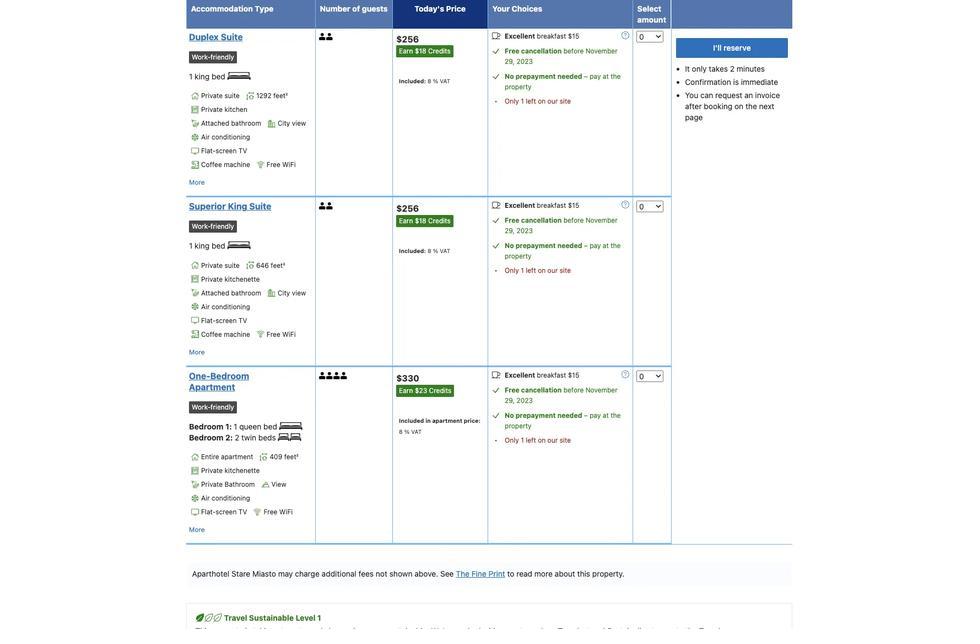 Task type: vqa. For each thing, say whether or not it's contained in the screenshot.
Cabo San Lucas Mexico 374 properties
no



Task type: locate. For each thing, give the bounding box(es) containing it.
friendly up bedroom 1:
[[211, 403, 234, 411]]

coffee
[[201, 161, 222, 169], [201, 330, 222, 338]]

fees
[[359, 569, 374, 578]]

8 for duplex suite
[[428, 78, 431, 85]]

2 city view from the top
[[278, 289, 306, 297]]

king down superior
[[195, 241, 210, 250]]

2 view from the top
[[292, 289, 306, 297]]

private suite for superior
[[201, 261, 240, 270]]

bathroom down kitchen
[[231, 119, 261, 128]]

friendly
[[211, 53, 234, 61], [211, 222, 234, 231], [211, 403, 234, 411]]

1 horizontal spatial suite
[[249, 201, 272, 211]]

bathroom down 646
[[231, 289, 261, 297]]

screen for suite
[[216, 316, 237, 325]]

city view
[[278, 119, 306, 128], [278, 289, 306, 297]]

3 no prepayment needed from the top
[[505, 411, 582, 420]]

3 conditioning from the top
[[212, 494, 250, 502]]

1 pay from the top
[[590, 72, 601, 80]]

0 vertical spatial –
[[584, 72, 588, 80]]

3 $15 from the top
[[568, 371, 580, 379]]

1 vertical spatial included: 8 % vat
[[399, 248, 451, 254]]

pay for apartment
[[590, 411, 601, 420]]

2 vertical spatial needed
[[558, 411, 582, 420]]

coffee machine for king
[[201, 330, 250, 338]]

2 only from the top
[[505, 266, 519, 275]]

free
[[505, 47, 520, 55], [267, 161, 281, 169], [505, 216, 520, 225], [267, 330, 281, 338], [505, 386, 520, 394], [264, 508, 278, 516]]

2 twin beds
[[235, 433, 278, 442]]

bed down superior
[[212, 241, 225, 250]]

attached bathroom for king
[[201, 289, 261, 297]]

the
[[611, 72, 621, 80], [746, 101, 757, 111], [611, 242, 621, 250], [611, 411, 621, 420]]

1 1 king bed from the top
[[189, 72, 227, 81]]

2 suite from the top
[[225, 261, 240, 270]]

ac
[[238, 1, 247, 10]]

1 vertical spatial more link
[[189, 347, 205, 358]]

0 vertical spatial private suite
[[201, 92, 240, 100]]

friendly for one-
[[211, 403, 234, 411]]

1 breakfast from the top
[[537, 32, 566, 40]]

1 – from the top
[[584, 72, 588, 80]]

1 king bed up the private kitchen
[[189, 72, 227, 81]]

1 vertical spatial feet²
[[271, 261, 285, 270]]

air
[[201, 133, 210, 141], [201, 303, 210, 311], [201, 494, 210, 502]]

invoice
[[756, 90, 780, 100]]

3 more from the top
[[189, 525, 205, 534]]

machine up king
[[224, 161, 250, 169]]

1 king bed down superior
[[189, 241, 227, 250]]

8 inside included in apartment price: 8 % vat
[[399, 428, 403, 435]]

0 vertical spatial more
[[189, 178, 205, 187]]

1 no from the top
[[505, 72, 514, 80]]

1 city view from the top
[[278, 119, 306, 128]]

1 view from the top
[[292, 119, 306, 128]]

city view for duplex suite
[[278, 119, 306, 128]]

$256 for duplex suite
[[396, 34, 419, 44]]

2 work-friendly from the top
[[192, 222, 234, 231]]

suite up kitchen
[[225, 92, 240, 100]]

2 free cancellation from the top
[[505, 216, 562, 225]]

work-friendly for duplex
[[192, 53, 234, 61]]

1 vertical spatial pay
[[590, 242, 601, 250]]

more for suite
[[189, 348, 205, 356]]

1 before november 29, 2023 from the top
[[505, 47, 618, 65]]

booking
[[704, 101, 733, 111]]

2 coffee machine from the top
[[201, 330, 250, 338]]

1 friendly from the top
[[211, 53, 234, 61]]

2 vertical spatial prepayment
[[516, 411, 556, 420]]

646
[[256, 261, 269, 270]]

page
[[685, 112, 703, 122]]

0 vertical spatial site
[[560, 97, 571, 105]]

more details on meals and payment options image for suite
[[622, 201, 630, 209]]

feet²
[[273, 92, 288, 100], [271, 261, 285, 270], [284, 453, 299, 461]]

excellent breakfast $15
[[505, 32, 580, 40], [505, 201, 580, 210], [505, 371, 580, 379]]

2 vertical spatial –
[[584, 411, 588, 420]]

vat for superior king suite
[[440, 248, 451, 254]]

friendly for duplex
[[211, 53, 234, 61]]

entire
[[201, 453, 219, 461]]

1 private from the top
[[201, 92, 223, 100]]

2 prepayment from the top
[[516, 242, 556, 250]]

more link up aparthotel
[[189, 524, 205, 535]]

1 vertical spatial attached
[[201, 289, 229, 297]]

$18 for superior king suite
[[415, 217, 427, 225]]

1 vertical spatial at
[[603, 242, 609, 250]]

about
[[555, 569, 575, 578]]

1 vertical spatial private suite
[[201, 261, 240, 270]]

suite down single-room ac for guest accommodation
[[221, 32, 243, 42]]

0 vertical spatial before november 29, 2023
[[505, 47, 618, 65]]

site for suite
[[560, 266, 571, 275]]

0 vertical spatial no
[[505, 72, 514, 80]]

2 vertical spatial 2023
[[517, 396, 533, 405]]

1 air from the top
[[201, 133, 210, 141]]

1 air conditioning from the top
[[201, 133, 250, 141]]

2 29, from the top
[[505, 227, 515, 235]]

2 vertical spatial cancellation
[[521, 386, 562, 394]]

0 vertical spatial $256
[[396, 34, 419, 44]]

0 vertical spatial city view
[[278, 119, 306, 128]]

shown
[[390, 569, 413, 578]]

more up superior
[[189, 178, 205, 187]]

1 vertical spatial machine
[[224, 330, 250, 338]]

bed for superior
[[212, 241, 225, 250]]

apartment down twin
[[221, 453, 253, 461]]

2 vertical spatial $15
[[568, 371, 580, 379]]

0 horizontal spatial suite
[[221, 32, 243, 42]]

bathroom
[[231, 119, 261, 128], [231, 289, 261, 297]]

earn for one-bedroom apartment
[[399, 386, 413, 395]]

view for duplex suite
[[292, 119, 306, 128]]

breakfast for apartment
[[537, 371, 566, 379]]

1 vertical spatial bathroom
[[231, 289, 261, 297]]

3 2023 from the top
[[517, 396, 533, 405]]

kitchenette up bathroom
[[225, 466, 260, 475]]

2 vertical spatial tv
[[239, 508, 247, 516]]

additional
[[322, 569, 357, 578]]

select amount
[[638, 4, 667, 24]]

wifi
[[282, 161, 296, 169], [282, 330, 296, 338], [279, 508, 293, 516]]

more link up superior
[[189, 177, 205, 188]]

0 vertical spatial our
[[548, 97, 558, 105]]

coffee machine up 'bedroom'
[[201, 330, 250, 338]]

city
[[278, 119, 290, 128], [278, 289, 290, 297]]

work-friendly up bedroom 1:
[[192, 403, 234, 411]]

accommodation
[[191, 4, 253, 13]]

air conditioning for suite
[[201, 303, 250, 311]]

$256 earn $18 credits for superior king suite
[[396, 203, 451, 225]]

excellent breakfast $15 for suite
[[505, 201, 580, 210]]

3 friendly from the top
[[211, 403, 234, 411]]

air for apartment
[[201, 494, 210, 502]]

1 vertical spatial excellent
[[505, 201, 535, 210]]

– for apartment
[[584, 411, 588, 420]]

private kitchenette down 646
[[201, 275, 260, 283]]

1 vertical spatial work-
[[192, 222, 211, 231]]

29, for apartment
[[505, 396, 515, 405]]

2 work- from the top
[[192, 222, 211, 231]]

2 only 1 left on our site from the top
[[505, 266, 571, 275]]

number
[[320, 4, 351, 13]]

feet² for duplex suite
[[273, 92, 288, 100]]

1 vertical spatial prepayment
[[516, 242, 556, 250]]

flat- for apartment
[[201, 508, 216, 516]]

$18
[[415, 47, 427, 55], [415, 217, 427, 225]]

2 vertical spatial only
[[505, 436, 519, 444]]

2 $256 earn $18 credits from the top
[[396, 203, 451, 225]]

no prepayment needed for suite
[[505, 242, 582, 250]]

1 vertical spatial friendly
[[211, 222, 234, 231]]

city down 646 feet²
[[278, 289, 290, 297]]

credits inside $330 earn $23 credits
[[429, 386, 452, 395]]

1 vertical spatial screen
[[216, 316, 237, 325]]

% for duplex suite
[[433, 78, 438, 85]]

$256 for superior king suite
[[396, 203, 419, 213]]

occupancy image
[[319, 33, 326, 40], [319, 203, 326, 210], [319, 372, 326, 379], [333, 372, 341, 379]]

air conditioning for apartment
[[201, 494, 250, 502]]

0 vertical spatial air conditioning
[[201, 133, 250, 141]]

1 screen from the top
[[216, 147, 237, 155]]

earn inside $330 earn $23 credits
[[399, 386, 413, 395]]

409 feet²
[[270, 453, 299, 461]]

tv for apartment
[[239, 508, 247, 516]]

only 1 left on our site for apartment
[[505, 436, 571, 444]]

before
[[564, 47, 584, 55], [564, 216, 584, 225], [564, 386, 584, 394]]

our for suite
[[548, 266, 558, 275]]

more
[[189, 178, 205, 187], [189, 348, 205, 356], [189, 525, 205, 534]]

1 vertical spatial coffee machine
[[201, 330, 250, 338]]

king down duplex
[[195, 72, 210, 81]]

attached
[[201, 119, 229, 128], [201, 289, 229, 297]]

no prepayment needed
[[505, 72, 582, 80], [505, 242, 582, 250], [505, 411, 582, 420]]

credits for duplex suite
[[428, 47, 451, 55]]

0 vertical spatial suite
[[225, 92, 240, 100]]

excellent
[[505, 32, 535, 40], [505, 201, 535, 210], [505, 371, 535, 379]]

city down the 1292 feet²
[[278, 119, 290, 128]]

3 before from the top
[[564, 386, 584, 394]]

coffee machine up 'superior king suite'
[[201, 161, 250, 169]]

aparthotel
[[192, 569, 230, 578]]

aparthotel stare miasto may charge additional fees not shown above. see the fine print to read more about this property.
[[192, 569, 625, 578]]

occupancy image for duplex suite
[[319, 33, 326, 40]]

2023
[[517, 57, 533, 65], [517, 227, 533, 235], [517, 396, 533, 405]]

conditioning
[[212, 133, 250, 141], [212, 303, 250, 311], [212, 494, 250, 502]]

0 vertical spatial earn
[[399, 47, 413, 55]]

1
[[189, 72, 193, 81], [521, 97, 524, 105], [189, 241, 193, 250], [521, 266, 524, 275], [234, 422, 237, 431], [521, 436, 524, 444], [318, 613, 321, 622]]

attached bathroom down 646
[[201, 289, 261, 297]]

2 vertical spatial free cancellation
[[505, 386, 562, 394]]

city view for superior king suite
[[278, 289, 306, 297]]

0 vertical spatial 8
[[428, 78, 431, 85]]

free cancellation
[[505, 47, 562, 55], [505, 216, 562, 225], [505, 386, 562, 394]]

only for suite
[[505, 266, 519, 275]]

1 bathroom from the top
[[231, 119, 261, 128]]

attached for duplex
[[201, 119, 229, 128]]

air for suite
[[201, 303, 210, 311]]

no
[[505, 72, 514, 80], [505, 242, 514, 250], [505, 411, 514, 420]]

machine for king
[[224, 330, 250, 338]]

1 $256 earn $18 credits from the top
[[396, 34, 451, 55]]

1 included: 8 % vat from the top
[[399, 78, 451, 85]]

3 earn from the top
[[399, 386, 413, 395]]

0 vertical spatial 29,
[[505, 57, 515, 65]]

only
[[505, 97, 519, 105], [505, 266, 519, 275], [505, 436, 519, 444]]

flat- for suite
[[201, 316, 216, 325]]

$256
[[396, 34, 419, 44], [396, 203, 419, 213]]

apartment
[[432, 417, 463, 424], [221, 453, 253, 461]]

646 feet²
[[256, 261, 285, 270]]

machine up 'bedroom'
[[224, 330, 250, 338]]

0 vertical spatial no prepayment needed
[[505, 72, 582, 80]]

this
[[578, 569, 591, 578]]

2 vertical spatial site
[[560, 436, 571, 444]]

left
[[526, 97, 536, 105], [526, 266, 536, 275], [526, 436, 536, 444]]

2 inside it only takes 2 minutes confirmation is immediate you can request an invoice after booking on the next page
[[730, 64, 735, 73]]

1 $256 from the top
[[396, 34, 419, 44]]

excellent breakfast $15 for apartment
[[505, 371, 580, 379]]

site for apartment
[[560, 436, 571, 444]]

vat inside included in apartment price: 8 % vat
[[411, 428, 422, 435]]

bathroom for king
[[231, 289, 261, 297]]

1 vertical spatial view
[[292, 289, 306, 297]]

the for duplex suite
[[611, 72, 621, 80]]

2 vertical spatial conditioning
[[212, 494, 250, 502]]

0 vertical spatial view
[[292, 119, 306, 128]]

3 excellent from the top
[[505, 371, 535, 379]]

price:
[[464, 417, 481, 424]]

1 included: from the top
[[399, 78, 426, 85]]

2 coffee from the top
[[201, 330, 222, 338]]

1 vertical spatial cancellation
[[521, 216, 562, 225]]

2 up is
[[730, 64, 735, 73]]

before november 29, 2023 for apartment
[[505, 386, 618, 405]]

2 at from the top
[[603, 242, 609, 250]]

more up one-
[[189, 348, 205, 356]]

only 1 left on our site
[[505, 97, 571, 105], [505, 266, 571, 275], [505, 436, 571, 444]]

2 vertical spatial pay
[[590, 411, 601, 420]]

2 vertical spatial more details on meals and payment options image
[[622, 370, 630, 378]]

0 vertical spatial flat-
[[201, 147, 216, 155]]

the
[[456, 569, 470, 578]]

suite left 646
[[225, 261, 240, 270]]

occupancy image
[[326, 33, 333, 40], [326, 203, 333, 210], [326, 372, 333, 379], [341, 372, 348, 379]]

2 vertical spatial excellent breakfast $15
[[505, 371, 580, 379]]

3 pay from the top
[[590, 411, 601, 420]]

1 vertical spatial $15
[[568, 201, 580, 210]]

left for apartment
[[526, 436, 536, 444]]

bed for duplex
[[212, 72, 225, 81]]

2 vertical spatial no
[[505, 411, 514, 420]]

coffee up one-
[[201, 330, 222, 338]]

2 private kitchenette from the top
[[201, 466, 260, 475]]

3 work- from the top
[[192, 403, 211, 411]]

1 vertical spatial excellent breakfast $15
[[505, 201, 580, 210]]

work- up bedroom 1:
[[192, 403, 211, 411]]

earn
[[399, 47, 413, 55], [399, 217, 413, 225], [399, 386, 413, 395]]

3 – from the top
[[584, 411, 588, 420]]

occupancy image for one-bedroom apartment
[[326, 372, 333, 379]]

kitchenette for apartment
[[225, 466, 260, 475]]

more details on meals and payment options image for apartment
[[622, 370, 630, 378]]

1 conditioning from the top
[[212, 133, 250, 141]]

2 kitchenette from the top
[[225, 466, 260, 475]]

2 $256 from the top
[[396, 203, 419, 213]]

1 more from the top
[[189, 178, 205, 187]]

2 bathroom from the top
[[231, 289, 261, 297]]

2 vertical spatial screen
[[216, 508, 237, 516]]

0 horizontal spatial 2
[[235, 433, 239, 442]]

2023 for suite
[[517, 227, 533, 235]]

it
[[685, 64, 690, 73]]

more up aparthotel
[[189, 525, 205, 534]]

work-friendly down superior
[[192, 222, 234, 231]]

bed up beds
[[264, 422, 277, 431]]

print
[[489, 569, 505, 578]]

more details on meals and payment options image
[[622, 31, 630, 39], [622, 201, 630, 209], [622, 370, 630, 378]]

2 vertical spatial flat-screen tv
[[201, 508, 247, 516]]

1 machine from the top
[[224, 161, 250, 169]]

3 our from the top
[[548, 436, 558, 444]]

2 city from the top
[[278, 289, 290, 297]]

feet² right 1292
[[273, 92, 288, 100]]

2 friendly from the top
[[211, 222, 234, 231]]

choices
[[512, 4, 543, 13]]

feet² right 409
[[284, 453, 299, 461]]

after
[[685, 101, 702, 111]]

bed up the private kitchen
[[212, 72, 225, 81]]

3 november from the top
[[586, 386, 618, 394]]

coffee up superior
[[201, 161, 222, 169]]

1 vertical spatial left
[[526, 266, 536, 275]]

0 vertical spatial work-friendly
[[192, 53, 234, 61]]

feet² for one-bedroom apartment
[[284, 453, 299, 461]]

3 29, from the top
[[505, 396, 515, 405]]

1 before from the top
[[564, 47, 584, 55]]

2 vertical spatial earn
[[399, 386, 413, 395]]

work- down duplex
[[192, 53, 211, 61]]

occupancy image for superior king suite
[[326, 203, 333, 210]]

0 vertical spatial feet²
[[273, 92, 288, 100]]

property
[[505, 83, 532, 91], [505, 252, 532, 260], [505, 422, 532, 430]]

3 air conditioning from the top
[[201, 494, 250, 502]]

1 needed from the top
[[558, 72, 582, 80]]

city view down the 1292 feet²
[[278, 119, 306, 128]]

2 vertical spatial vat
[[411, 428, 422, 435]]

suite for suite
[[225, 92, 240, 100]]

2 left twin
[[235, 433, 239, 442]]

private suite left 646
[[201, 261, 240, 270]]

1 vertical spatial work-friendly
[[192, 222, 234, 231]]

1 horizontal spatial apartment
[[432, 417, 463, 424]]

credits for superior king suite
[[428, 217, 451, 225]]

1 vertical spatial only
[[505, 266, 519, 275]]

2 vertical spatial only 1 left on our site
[[505, 436, 571, 444]]

2 vertical spatial air conditioning
[[201, 494, 250, 502]]

2 november from the top
[[586, 216, 618, 225]]

minutes
[[737, 64, 765, 73]]

3 only 1 left on our site from the top
[[505, 436, 571, 444]]

1 more link from the top
[[189, 177, 205, 188]]

•
[[495, 97, 498, 105], [495, 266, 498, 275], [495, 436, 498, 444]]

2 vertical spatial november
[[586, 386, 618, 394]]

2 earn from the top
[[399, 217, 413, 225]]

3 only from the top
[[505, 436, 519, 444]]

– pay at the property for apartment
[[505, 411, 621, 430]]

1 vertical spatial –
[[584, 242, 588, 250]]

suite inside duplex suite link
[[221, 32, 243, 42]]

2 vertical spatial before
[[564, 386, 584, 394]]

1 • from the top
[[495, 97, 498, 105]]

0 vertical spatial more link
[[189, 177, 205, 188]]

one-bedroom apartment
[[189, 371, 249, 392]]

air conditioning
[[201, 133, 250, 141], [201, 303, 250, 311], [201, 494, 250, 502]]

friendly down duplex suite
[[211, 53, 234, 61]]

0 vertical spatial needed
[[558, 72, 582, 80]]

1 coffee machine from the top
[[201, 161, 250, 169]]

property for suite
[[505, 252, 532, 260]]

0 vertical spatial cancellation
[[521, 47, 562, 55]]

feet² right 646
[[271, 261, 285, 270]]

apartment right in
[[432, 417, 463, 424]]

attached bathroom down kitchen
[[201, 119, 261, 128]]

0 vertical spatial excellent
[[505, 32, 535, 40]]

private kitchen
[[201, 105, 248, 114]]

0 vertical spatial only 1 left on our site
[[505, 97, 571, 105]]

site
[[560, 97, 571, 105], [560, 266, 571, 275], [560, 436, 571, 444]]

friendly down 'superior king suite'
[[211, 222, 234, 231]]

3 work-friendly from the top
[[192, 403, 234, 411]]

on for superior king suite
[[538, 266, 546, 275]]

work- down superior
[[192, 222, 211, 231]]

1 city from the top
[[278, 119, 290, 128]]

2 included: from the top
[[399, 248, 426, 254]]

only 1 left on our site for suite
[[505, 266, 571, 275]]

1 vertical spatial city view
[[278, 289, 306, 297]]

0 vertical spatial %
[[433, 78, 438, 85]]

0 vertical spatial – pay at the property
[[505, 72, 621, 91]]

2 cancellation from the top
[[521, 216, 562, 225]]

private suite for duplex
[[201, 92, 240, 100]]

city view down 646 feet²
[[278, 289, 306, 297]]

private kitchenette up private bathroom
[[201, 466, 260, 475]]

2 king from the top
[[195, 241, 210, 250]]

duplex suite link
[[189, 31, 309, 42]]

2 more from the top
[[189, 348, 205, 356]]

0 vertical spatial attached
[[201, 119, 229, 128]]

2 vertical spatial flat-
[[201, 508, 216, 516]]

409
[[270, 453, 282, 461]]

beds
[[258, 433, 276, 442]]

0 vertical spatial excellent breakfast $15
[[505, 32, 580, 40]]

1 work-friendly from the top
[[192, 53, 234, 61]]

1 vertical spatial •
[[495, 266, 498, 275]]

2 more details on meals and payment options image from the top
[[622, 201, 630, 209]]

1 vertical spatial site
[[560, 266, 571, 275]]

1292 feet²
[[256, 92, 288, 100]]

2 vertical spatial 8
[[399, 428, 403, 435]]

is
[[734, 77, 739, 87]]

% inside included in apartment price: 8 % vat
[[404, 428, 410, 435]]

1 work- from the top
[[192, 53, 211, 61]]

2 – from the top
[[584, 242, 588, 250]]

0 vertical spatial 1 king bed
[[189, 72, 227, 81]]

0 vertical spatial conditioning
[[212, 133, 250, 141]]

private suite up the private kitchen
[[201, 92, 240, 100]]

0 vertical spatial air
[[201, 133, 210, 141]]

vat
[[440, 78, 451, 85], [440, 248, 451, 254], [411, 428, 422, 435]]

2 attached from the top
[[201, 289, 229, 297]]

2 • from the top
[[495, 266, 498, 275]]

0 vertical spatial machine
[[224, 161, 250, 169]]

3 left from the top
[[526, 436, 536, 444]]

1 vertical spatial flat-
[[201, 316, 216, 325]]

1 property from the top
[[505, 83, 532, 91]]

3 no from the top
[[505, 411, 514, 420]]

kitchenette down 646
[[225, 275, 260, 283]]

2 vertical spatial more
[[189, 525, 205, 534]]

0 vertical spatial tv
[[239, 147, 247, 155]]

2 included: 8 % vat from the top
[[399, 248, 451, 254]]

more link up one-
[[189, 347, 205, 358]]

flat-screen tv
[[201, 147, 247, 155], [201, 316, 247, 325], [201, 508, 247, 516]]

0 vertical spatial included:
[[399, 78, 426, 85]]

1 vertical spatial kitchenette
[[225, 466, 260, 475]]

type
[[255, 4, 274, 13]]

bathroom
[[225, 480, 255, 489]]

2 – pay at the property from the top
[[505, 242, 621, 260]]

– pay at the property
[[505, 72, 621, 91], [505, 242, 621, 260], [505, 411, 621, 430]]

1 vertical spatial needed
[[558, 242, 582, 250]]

3 flat-screen tv from the top
[[201, 508, 247, 516]]

1 vertical spatial earn
[[399, 217, 413, 225]]

the for superior king suite
[[611, 242, 621, 250]]

apartment inside included in apartment price: 8 % vat
[[432, 417, 463, 424]]

suite right king
[[249, 201, 272, 211]]

0 vertical spatial $18
[[415, 47, 427, 55]]

1 vertical spatial no
[[505, 242, 514, 250]]

0 vertical spatial 2023
[[517, 57, 533, 65]]

private suite
[[201, 92, 240, 100], [201, 261, 240, 270]]

city for duplex suite
[[278, 119, 290, 128]]

november for apartment
[[586, 386, 618, 394]]

coffee machine for suite
[[201, 161, 250, 169]]

bed
[[212, 72, 225, 81], [212, 241, 225, 250], [264, 422, 277, 431]]

1 vertical spatial only 1 left on our site
[[505, 266, 571, 275]]

work-friendly down duplex suite
[[192, 53, 234, 61]]

– pay at the property for suite
[[505, 242, 621, 260]]



Task type: describe. For each thing, give the bounding box(es) containing it.
before november 29, 2023 for suite
[[505, 216, 618, 235]]

accommodation type
[[191, 4, 274, 13]]

only
[[692, 64, 707, 73]]

friendly for superior
[[211, 222, 234, 231]]

an
[[745, 90, 753, 100]]

private kitchenette for suite
[[201, 275, 260, 283]]

free cancellation for suite
[[505, 216, 562, 225]]

1 flat-screen tv from the top
[[201, 147, 247, 155]]

superior king suite link
[[189, 201, 309, 212]]

next
[[760, 101, 775, 111]]

level
[[296, 613, 316, 622]]

read
[[517, 569, 533, 578]]

flat-screen tv for suite
[[201, 316, 247, 325]]

occupancy image for duplex suite
[[326, 33, 333, 40]]

more for apartment
[[189, 525, 205, 534]]

prepayment for suite
[[516, 242, 556, 250]]

$18 for duplex suite
[[415, 47, 427, 55]]

2 vertical spatial free wifi
[[264, 508, 293, 516]]

november for suite
[[586, 216, 618, 225]]

price
[[447, 4, 466, 13]]

included: 8 % vat for duplex suite
[[399, 78, 451, 85]]

coffee for superior
[[201, 330, 222, 338]]

request
[[716, 90, 743, 100]]

% for superior king suite
[[433, 248, 438, 254]]

no for suite
[[505, 242, 514, 250]]

occupancy image for superior king suite
[[319, 203, 326, 210]]

select
[[638, 4, 662, 13]]

kitchen
[[225, 105, 248, 114]]

1 november from the top
[[586, 47, 618, 55]]

included
[[399, 417, 424, 424]]

work-friendly for one-
[[192, 403, 234, 411]]

accommodation
[[189, 9, 239, 17]]

machine for suite
[[224, 161, 250, 169]]

before for apartment
[[564, 386, 584, 394]]

suite inside superior king suite link
[[249, 201, 272, 211]]

prepayment for apartment
[[516, 411, 556, 420]]

earn for duplex suite
[[399, 47, 413, 55]]

1 king bed for duplex
[[189, 72, 227, 81]]

takes
[[709, 64, 728, 73]]

the inside it only takes 2 minutes confirmation is immediate you can request an invoice after booking on the next page
[[746, 101, 757, 111]]

sustainable
[[249, 613, 294, 622]]

4 private from the top
[[201, 275, 223, 283]]

more link for suite
[[189, 347, 205, 358]]

i'll reserve button
[[676, 38, 788, 58]]

only for apartment
[[505, 436, 519, 444]]

queen
[[239, 422, 262, 431]]

bathroom for suite
[[231, 119, 261, 128]]

may
[[278, 569, 293, 578]]

twin
[[242, 433, 256, 442]]

1 left from the top
[[526, 97, 536, 105]]

guest
[[260, 1, 277, 10]]

to
[[508, 569, 515, 578]]

you
[[685, 90, 699, 100]]

superior
[[189, 201, 226, 211]]

fine
[[472, 569, 487, 578]]

charge
[[295, 569, 320, 578]]

guests
[[362, 4, 388, 13]]

earn for superior king suite
[[399, 217, 413, 225]]

$330 earn $23 credits
[[396, 373, 452, 395]]

1 our from the top
[[548, 97, 558, 105]]

1 only from the top
[[505, 97, 519, 105]]

property.
[[593, 569, 625, 578]]

travel
[[224, 613, 247, 622]]

our for apartment
[[548, 436, 558, 444]]

1 only 1 left on our site from the top
[[505, 97, 571, 105]]

$15 for apartment
[[568, 371, 580, 379]]

1 excellent breakfast $15 from the top
[[505, 32, 580, 40]]

no for apartment
[[505, 411, 514, 420]]

1 site from the top
[[560, 97, 571, 105]]

at for suite
[[603, 242, 609, 250]]

duplex
[[189, 32, 219, 42]]

1 flat- from the top
[[201, 147, 216, 155]]

duplex suite
[[189, 32, 243, 42]]

apartment
[[189, 382, 235, 392]]

6 private from the top
[[201, 480, 223, 489]]

it only takes 2 minutes confirmation is immediate you can request an invoice after booking on the next page
[[685, 64, 780, 122]]

2 private from the top
[[201, 105, 223, 114]]

one-
[[189, 371, 210, 381]]

screen for apartment
[[216, 508, 237, 516]]

single-
[[198, 1, 221, 10]]

breakfast for suite
[[537, 201, 566, 210]]

free wifi for superior king suite
[[267, 330, 296, 338]]

king for duplex suite
[[195, 72, 210, 81]]

single-room ac for guest accommodation
[[189, 1, 277, 17]]

above.
[[415, 569, 438, 578]]

bedroom 1:
[[189, 422, 234, 431]]

more link for apartment
[[189, 524, 205, 535]]

king for superior king suite
[[195, 241, 210, 250]]

cancellation for suite
[[521, 216, 562, 225]]

city for superior king suite
[[278, 289, 290, 297]]

1 free cancellation from the top
[[505, 47, 562, 55]]

the fine print link
[[456, 569, 505, 578]]

bedroom
[[210, 371, 249, 381]]

can
[[701, 90, 714, 100]]

vat for duplex suite
[[440, 78, 451, 85]]

confirmation
[[685, 77, 732, 87]]

3 private from the top
[[201, 261, 223, 270]]

not
[[376, 569, 388, 578]]

1 cancellation from the top
[[521, 47, 562, 55]]

2 vertical spatial wifi
[[279, 508, 293, 516]]

attached bathroom for suite
[[201, 119, 261, 128]]

conditioning for apartment
[[212, 494, 250, 502]]

8 for superior king suite
[[428, 248, 431, 254]]

your
[[493, 4, 510, 13]]

1 at from the top
[[603, 72, 609, 80]]

0 horizontal spatial apartment
[[221, 453, 253, 461]]

1 tv from the top
[[239, 147, 247, 155]]

kitchenette for suite
[[225, 275, 260, 283]]

• for apartment
[[495, 436, 498, 444]]

private bathroom
[[201, 480, 255, 489]]

travel sustainable level 1
[[224, 613, 321, 622]]

$15 for suite
[[568, 201, 580, 210]]

1 more details on meals and payment options image from the top
[[622, 31, 630, 39]]

1 vertical spatial 2
[[235, 433, 239, 442]]

property for apartment
[[505, 422, 532, 430]]

free wifi for duplex suite
[[267, 161, 296, 169]]

your choices
[[493, 4, 543, 13]]

attached for superior
[[201, 289, 229, 297]]

today's price
[[415, 4, 466, 13]]

feet² for superior king suite
[[271, 261, 285, 270]]

amount
[[638, 15, 667, 24]]

$23
[[415, 386, 427, 395]]

1 excellent from the top
[[505, 32, 535, 40]]

today's
[[415, 4, 445, 13]]

on inside it only takes 2 minutes confirmation is immediate you can request an invoice after booking on the next page
[[735, 101, 744, 111]]

work- for duplex suite
[[192, 53, 211, 61]]

view
[[272, 480, 287, 489]]

wifi for superior king suite
[[282, 330, 296, 338]]

stare
[[232, 569, 250, 578]]

1 prepayment from the top
[[516, 72, 556, 80]]

private kitchenette for apartment
[[201, 466, 260, 475]]

1 – pay at the property from the top
[[505, 72, 621, 91]]

miasto
[[252, 569, 276, 578]]

view for superior king suite
[[292, 289, 306, 297]]

one-bedroom apartment link
[[189, 370, 309, 392]]

immediate
[[741, 77, 779, 87]]

bedroom 2:
[[189, 433, 235, 442]]

superior king suite
[[189, 201, 272, 211]]

the for one-bedroom apartment
[[611, 411, 621, 420]]

credits for one-bedroom apartment
[[429, 386, 452, 395]]

2023 for apartment
[[517, 396, 533, 405]]

1 2023 from the top
[[517, 57, 533, 65]]

$330
[[396, 373, 419, 383]]

included: for duplex suite
[[399, 78, 426, 85]]

included in apartment price: 8 % vat
[[399, 417, 481, 435]]

1292
[[256, 92, 272, 100]]

5 private from the top
[[201, 466, 223, 475]]

needed for suite
[[558, 242, 582, 250]]

i'll reserve
[[713, 43, 751, 52]]

conditioning for suite
[[212, 303, 250, 311]]

1 no prepayment needed from the top
[[505, 72, 582, 80]]

coffee for duplex
[[201, 161, 222, 169]]

– for suite
[[584, 242, 588, 250]]

see
[[441, 569, 454, 578]]

2 vertical spatial bed
[[264, 422, 277, 431]]

number of guests
[[320, 4, 388, 13]]

of
[[353, 4, 360, 13]]

suite for king
[[225, 261, 240, 270]]

before for suite
[[564, 216, 584, 225]]

1 $15 from the top
[[568, 32, 580, 40]]

tv for suite
[[239, 316, 247, 325]]

work- for superior king suite
[[192, 222, 211, 231]]

1 queen bed
[[234, 422, 279, 431]]

left for suite
[[526, 266, 536, 275]]

29, for suite
[[505, 227, 515, 235]]

cancellation for apartment
[[521, 386, 562, 394]]

needed for apartment
[[558, 411, 582, 420]]

in
[[426, 417, 431, 424]]

for
[[249, 1, 258, 10]]

at for apartment
[[603, 411, 609, 420]]

room
[[221, 1, 237, 10]]

1 29, from the top
[[505, 57, 515, 65]]

more
[[535, 569, 553, 578]]



